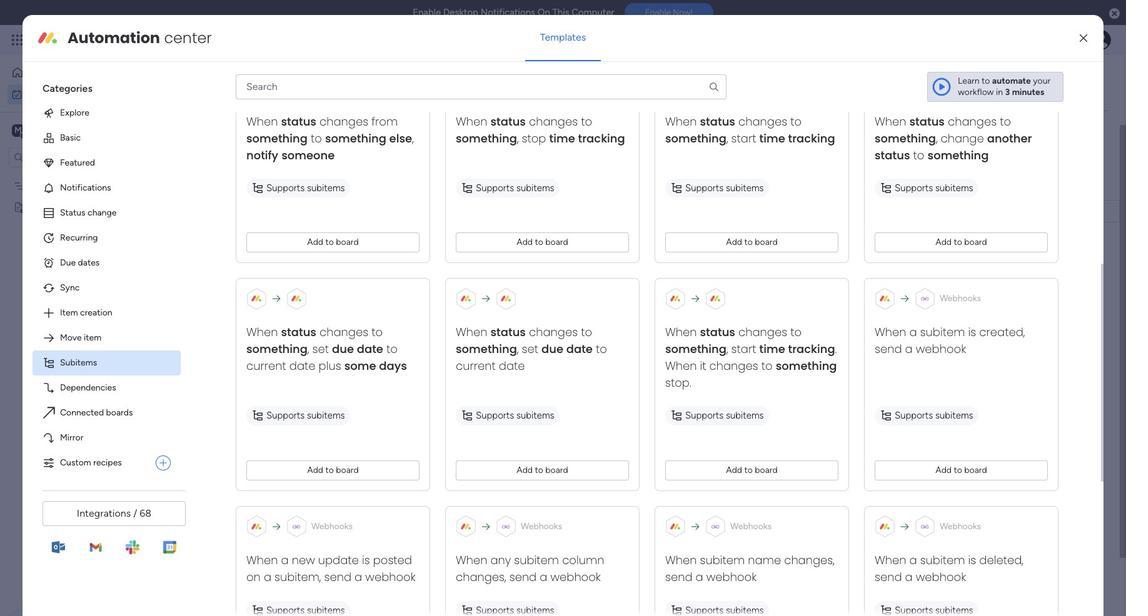 Task type: vqa. For each thing, say whether or not it's contained in the screenshot.
a within the 'When any subitem column changes, send a webhook'
yes



Task type: locate. For each thing, give the bounding box(es) containing it.
1 vertical spatial week
[[239, 338, 268, 354]]

on
[[246, 569, 261, 585]]

1 vertical spatial dates
[[78, 258, 100, 268]]

1 vertical spatial 0
[[277, 297, 283, 308]]

1 horizontal spatial work
[[101, 33, 124, 47]]

when subitem name changes, send a webhook
[[666, 553, 835, 585]]

item right move
[[84, 333, 101, 343]]

webhook inside when a subitem is created, send a webhook
[[916, 341, 966, 357]]

without
[[211, 428, 255, 444]]

1 vertical spatial start
[[732, 341, 757, 357]]

work for my
[[42, 89, 61, 99]]

3
[[1006, 87, 1010, 98]]

work
[[221, 73, 272, 101]]

items down this week / 0 items
[[287, 342, 309, 353]]

notifications inside option
[[60, 183, 111, 193]]

lottie animation image
[[0, 490, 160, 617]]

webhook inside when a subitem is deleted, send a webhook
[[916, 569, 966, 585]]

past
[[211, 181, 235, 196]]

column
[[562, 553, 604, 568]]

enable for enable now!
[[645, 8, 671, 18]]

1 horizontal spatial item
[[288, 185, 306, 195]]

items up this week / 0 items
[[266, 252, 287, 263]]

0 vertical spatial when status changes to something , start time tracking
[[666, 113, 835, 146]]

Search for a column type search field
[[236, 74, 727, 99]]

when inside . when it changes to
[[666, 358, 697, 374]]

search image for past dates /
[[287, 130, 297, 140]]

when inside when a new update is posted on a subitem, send a webhook
[[246, 553, 278, 568]]

1 horizontal spatial change
[[941, 130, 984, 146]]

0 horizontal spatial search image
[[287, 130, 297, 140]]

list box
[[0, 173, 160, 387]]

status inside when status changes from something to something else , notify someone
[[281, 113, 317, 129]]

3 minutes
[[1006, 87, 1045, 98]]

move item
[[60, 333, 101, 343]]

customize
[[419, 129, 461, 140]]

private board image
[[13, 201, 25, 213]]

0 horizontal spatial item
[[84, 333, 101, 343]]

deleted,
[[980, 553, 1024, 568]]

learn to automate
[[958, 76, 1031, 86]]

0 vertical spatial search image
[[709, 81, 720, 93]]

something
[[246, 130, 308, 146], [325, 130, 386, 146], [456, 130, 517, 146], [666, 130, 727, 146], [875, 130, 936, 146], [928, 147, 989, 163], [246, 341, 308, 357], [456, 341, 517, 357], [666, 341, 727, 357], [776, 358, 837, 374]]

dates for due
[[78, 258, 100, 268]]

0 horizontal spatial this
[[211, 293, 233, 309]]

1 vertical spatial this
[[211, 293, 233, 309]]

1 horizontal spatial due
[[542, 341, 564, 357]]

is left deleted,
[[969, 553, 977, 568]]

current
[[246, 358, 286, 374], [456, 358, 496, 374]]

0 vertical spatial notifications
[[481, 7, 535, 18]]

another
[[988, 130, 1032, 146]]

1 vertical spatial work
[[42, 89, 61, 99]]

to inside . when it changes to
[[762, 358, 773, 374]]

integrations
[[77, 508, 131, 520]]

to current date
[[456, 341, 607, 374]]

0 vertical spatial changes,
[[785, 553, 835, 568]]

webhooks up when any subitem column changes, send a webhook
[[521, 521, 562, 532]]

, inside when status changes to something , change
[[936, 130, 938, 146]]

subitem inside when any subitem column changes, send a webhook
[[514, 553, 559, 568]]

1 horizontal spatial notifications
[[481, 7, 535, 18]]

Filter dashboard by text search field
[[185, 125, 302, 145]]

0 vertical spatial start
[[732, 130, 757, 146]]

0 vertical spatial dates
[[238, 181, 271, 196]]

week right next
[[239, 338, 268, 354]]

when status changes to something , stop time tracking
[[456, 113, 625, 146]]

select product image
[[11, 34, 24, 46]]

webhooks
[[940, 293, 981, 304], [312, 521, 353, 532], [521, 521, 562, 532], [731, 521, 772, 532], [940, 521, 981, 532]]

items up next week / 0 items at the left of the page
[[285, 297, 307, 308]]

days
[[379, 358, 407, 374]]

1 horizontal spatial when status changes to something , set due date
[[456, 325, 593, 357]]

your
[[1034, 76, 1051, 86]]

created,
[[980, 325, 1025, 340]]

this right the on
[[553, 7, 570, 18]]

item
[[60, 308, 78, 318]]

1 vertical spatial item
[[84, 333, 101, 343]]

changes inside . when it changes to
[[710, 358, 759, 374]]

webhooks up when a subitem is deleted, send a webhook
[[940, 521, 981, 532]]

0 for this week /
[[277, 297, 283, 308]]

subitem left created,
[[921, 325, 965, 340]]

work inside button
[[42, 89, 61, 99]]

due dates
[[60, 258, 100, 268]]

1 when status changes to something , start time tracking from the top
[[666, 113, 835, 146]]

1 horizontal spatial status
[[976, 180, 1002, 191]]

0 horizontal spatial status
[[60, 208, 85, 218]]

add
[[307, 237, 323, 248], [517, 237, 533, 248], [726, 237, 743, 248], [936, 237, 952, 248], [307, 465, 323, 476], [517, 465, 533, 476], [726, 465, 743, 476], [936, 465, 952, 476]]

search image
[[709, 81, 720, 93], [287, 130, 297, 140]]

change down notifications option
[[88, 208, 117, 218]]

status inside option
[[60, 208, 85, 218]]

0 vertical spatial week
[[236, 293, 266, 309]]

0 horizontal spatial dates
[[78, 258, 100, 268]]

item
[[288, 185, 306, 195], [84, 333, 101, 343]]

0 down this week / 0 items
[[280, 342, 285, 353]]

dates right due
[[78, 258, 100, 268]]

explore
[[60, 108, 89, 118]]

is left created,
[[969, 325, 977, 340]]

else
[[389, 130, 412, 146]]

later
[[211, 383, 239, 399]]

0 horizontal spatial enable
[[413, 7, 441, 18]]

enable inside 'button'
[[645, 8, 671, 18]]

current for to current date plus
[[246, 358, 286, 374]]

0 right today
[[258, 252, 263, 263]]

1 horizontal spatial current
[[456, 358, 496, 374]]

1
[[282, 185, 286, 195]]

item inside "option"
[[84, 333, 101, 343]]

see plans image
[[207, 33, 219, 48]]

0 horizontal spatial change
[[88, 208, 117, 218]]

1 horizontal spatial my
[[188, 73, 216, 101]]

subitem inside when a subitem is deleted, send a webhook
[[921, 553, 965, 568]]

status change option
[[33, 201, 181, 226]]

current inside to current date plus
[[246, 358, 286, 374]]

categories heading
[[33, 72, 181, 101]]

plan
[[71, 180, 87, 191]]

supports subitems
[[266, 182, 345, 194], [476, 182, 555, 194], [686, 182, 764, 194], [895, 182, 974, 194], [266, 410, 345, 422], [476, 410, 555, 422], [686, 410, 764, 422], [895, 410, 974, 422], [266, 605, 345, 616], [476, 605, 555, 616], [686, 605, 764, 616], [895, 605, 974, 616]]

search image for when
[[709, 81, 720, 93]]

change up to something
[[941, 130, 984, 146]]

management
[[126, 33, 194, 47]]

is inside when a subitem is created, send a webhook
[[969, 325, 977, 340]]

when inside when a subitem is deleted, send a webhook
[[875, 553, 907, 568]]

week
[[236, 293, 266, 309], [239, 338, 268, 354]]

time inside when status changes to something , stop time tracking
[[550, 130, 575, 146]]

send for when a subitem is created, send a webhook
[[875, 341, 902, 357]]

. when it changes to
[[666, 341, 837, 374]]

this up next
[[211, 293, 233, 309]]

my work
[[28, 89, 61, 99]]

move item option
[[33, 326, 181, 351]]

notifications
[[481, 7, 535, 18], [60, 183, 111, 193]]

past dates / 1 item
[[211, 181, 306, 196]]

enable left desktop
[[413, 7, 441, 18]]

main
[[29, 124, 51, 136]]

1 set from the left
[[312, 341, 329, 357]]

1 vertical spatial changes,
[[456, 569, 506, 585]]

subitem for when a subitem is created, send a webhook
[[921, 325, 965, 340]]

work up explore
[[42, 89, 61, 99]]

desktop
[[443, 7, 478, 18]]

status
[[281, 113, 317, 129], [491, 113, 526, 129], [700, 113, 736, 129], [910, 113, 945, 129], [875, 147, 910, 163], [281, 325, 317, 340], [491, 325, 526, 340], [700, 325, 736, 340]]

subitems option
[[33, 351, 181, 376]]

dates inside 'option'
[[78, 258, 100, 268]]

work right the monday at the top left of the page
[[101, 33, 124, 47]]

, inside when status changes from something to something else , notify someone
[[412, 130, 414, 146]]

add to board
[[307, 237, 359, 248], [517, 237, 568, 248], [726, 237, 778, 248], [936, 237, 988, 248], [307, 465, 359, 476], [517, 465, 568, 476], [726, 465, 778, 476], [936, 465, 988, 476]]

time for , stop
[[550, 130, 575, 146]]

1 vertical spatial when status changes to something , start time tracking
[[666, 325, 835, 357]]

enable desktop notifications on this computer
[[413, 7, 615, 18]]

item creation option
[[33, 301, 181, 326]]

date for without a date /
[[269, 428, 295, 444]]

home image
[[11, 66, 24, 79]]

when status changes to something , start time tracking
[[666, 113, 835, 146], [666, 325, 835, 357]]

time
[[550, 130, 575, 146], [760, 130, 785, 146], [760, 341, 785, 357]]

send for when a subitem is deleted, send a webhook
[[875, 569, 902, 585]]

1 vertical spatial search image
[[287, 130, 297, 140]]

0 vertical spatial change
[[941, 130, 984, 146]]

webhook inside when any subitem column changes, send a webhook
[[551, 569, 601, 585]]

something inside when status changes to something , stop time tracking
[[456, 130, 517, 146]]

0
[[258, 252, 263, 263], [277, 297, 283, 308], [280, 342, 285, 353]]

dates
[[238, 181, 271, 196], [78, 258, 100, 268]]

status up recurring
[[60, 208, 85, 218]]

send inside when a new update is posted on a subitem, send a webhook
[[324, 569, 352, 585]]

0 vertical spatial item
[[288, 185, 306, 195]]

week for this
[[236, 293, 266, 309]]

0 inside next week / 0 items
[[280, 342, 285, 353]]

when inside when a subitem is created, send a webhook
[[875, 325, 907, 340]]

current inside to current date
[[456, 358, 496, 374]]

set
[[312, 341, 329, 357], [522, 341, 539, 357]]

status down to something
[[976, 180, 1002, 191]]

status for status
[[976, 180, 1002, 191]]

1 horizontal spatial dates
[[238, 181, 271, 196]]

date for to current date
[[499, 358, 525, 374]]

when a subitem is created, send a webhook
[[875, 325, 1025, 357]]

changes inside when status changes to something , stop time tracking
[[529, 113, 578, 129]]

webhooks up 'name'
[[731, 521, 772, 532]]

when inside when status changes to something , stop time tracking
[[456, 113, 488, 129]]

is inside when a subitem is deleted, send a webhook
[[969, 553, 977, 568]]

week for next
[[239, 338, 268, 354]]

my left work
[[188, 73, 216, 101]]

recurring option
[[33, 226, 181, 251]]

when inside when subitem name changes, send a webhook
[[666, 553, 697, 568]]

/
[[274, 181, 279, 196], [249, 248, 255, 264], [269, 293, 275, 309], [271, 338, 277, 354], [242, 383, 248, 399], [298, 428, 304, 444], [133, 508, 137, 520]]

in
[[996, 87, 1003, 98]]

current for to current date
[[456, 358, 496, 374]]

changes, right 'name'
[[785, 553, 835, 568]]

my for my work
[[28, 89, 40, 99]]

v2 overdue deadline image
[[862, 205, 872, 217]]

send for when any subitem column changes, send a webhook
[[510, 569, 537, 585]]

my inside button
[[28, 89, 40, 99]]

webhooks for deleted,
[[940, 521, 981, 532]]

enable left now!
[[645, 8, 671, 18]]

webhook inside when a new update is posted on a subitem, send a webhook
[[365, 569, 416, 585]]

stop.
[[666, 375, 692, 391]]

1 horizontal spatial search image
[[709, 81, 720, 93]]

changes,
[[785, 553, 835, 568], [456, 569, 506, 585]]

2 current from the left
[[456, 358, 496, 374]]

0 horizontal spatial set
[[312, 341, 329, 357]]

subitem inside when a subitem is created, send a webhook
[[921, 325, 965, 340]]

0 horizontal spatial changes,
[[456, 569, 506, 585]]

1 start from the top
[[732, 130, 757, 146]]

1 horizontal spatial enable
[[645, 8, 671, 18]]

None search field
[[236, 74, 727, 99]]

item right 1
[[288, 185, 306, 195]]

0 horizontal spatial current
[[246, 358, 286, 374]]

items inside today / 0 items
[[266, 252, 287, 263]]

webhook
[[916, 341, 966, 357], [365, 569, 416, 585], [551, 569, 601, 585], [707, 569, 757, 585], [916, 569, 966, 585]]

move
[[60, 333, 82, 343]]

0 horizontal spatial notifications
[[60, 183, 111, 193]]

something inside when status changes to something , change
[[875, 130, 936, 146]]

is left posted
[[362, 553, 370, 568]]

start
[[732, 130, 757, 146], [732, 341, 757, 357]]

option
[[0, 175, 160, 177]]

webhooks up when a subitem is created, send a webhook
[[940, 293, 981, 304]]

changes, down any
[[456, 569, 506, 585]]

my
[[188, 73, 216, 101], [28, 89, 40, 99]]

my for my work
[[188, 73, 216, 101]]

1 horizontal spatial set
[[522, 341, 539, 357]]

send inside when any subitem column changes, send a webhook
[[510, 569, 537, 585]]

item creation
[[60, 308, 112, 318]]

0 horizontal spatial my
[[28, 89, 40, 99]]

1 horizontal spatial this
[[553, 7, 570, 18]]

when status changes to something , set due date
[[246, 325, 383, 357], [456, 325, 593, 357]]

webhooks up update
[[312, 521, 353, 532]]

featured
[[60, 158, 95, 168]]

0 horizontal spatial work
[[42, 89, 61, 99]]

week down today / 0 items
[[236, 293, 266, 309]]

subitem left deleted,
[[921, 553, 965, 568]]

send inside when a subitem is created, send a webhook
[[875, 341, 902, 357]]

0 vertical spatial 0
[[258, 252, 263, 263]]

1 vertical spatial status
[[60, 208, 85, 218]]

items
[[372, 129, 394, 140], [266, 252, 287, 263], [285, 297, 307, 308], [287, 342, 309, 353]]

status
[[976, 180, 1002, 191], [60, 208, 85, 218]]

0 vertical spatial status
[[976, 180, 1002, 191]]

subitem left 'name'
[[700, 553, 745, 568]]

enable now! button
[[625, 3, 714, 22]]

my left categories
[[28, 89, 40, 99]]

2 vertical spatial 0
[[280, 342, 285, 353]]

0 horizontal spatial due
[[332, 341, 354, 357]]

1 current from the left
[[246, 358, 286, 374]]

to inside to current date
[[596, 341, 607, 357]]

changes, inside when any subitem column changes, send a webhook
[[456, 569, 506, 585]]

1 horizontal spatial changes,
[[785, 553, 835, 568]]

0 inside this week / 0 items
[[277, 297, 283, 308]]

templates
[[540, 31, 586, 43]]

dates left 1
[[238, 181, 271, 196]]

notifications left the on
[[481, 7, 535, 18]]

1 vertical spatial notifications
[[60, 183, 111, 193]]

None search field
[[185, 125, 302, 145]]

work for monday
[[101, 33, 124, 47]]

notifications up status change
[[60, 183, 111, 193]]

tracking inside when status changes to something , stop time tracking
[[578, 130, 625, 146]]

0 up next week / 0 items at the left of the page
[[277, 297, 283, 308]]

send inside when a subitem is deleted, send a webhook
[[875, 569, 902, 585]]

something inside the something stop.
[[776, 358, 837, 374]]

0 vertical spatial work
[[101, 33, 124, 47]]

2 due from the left
[[542, 341, 564, 357]]

date inside to current date plus
[[289, 358, 316, 374]]

creation
[[80, 308, 112, 318]]

1 vertical spatial change
[[88, 208, 117, 218]]

subitem right any
[[514, 553, 559, 568]]

0 horizontal spatial when status changes to something , set due date
[[246, 325, 383, 357]]

date inside to current date
[[499, 358, 525, 374]]



Task type: describe. For each thing, give the bounding box(es) containing it.
dependencies
[[60, 383, 116, 393]]

is for when
[[969, 325, 977, 340]]

change inside when status changes to something , change
[[941, 130, 984, 146]]

basic
[[60, 133, 81, 143]]

connected boards
[[60, 408, 133, 418]]

categories list box
[[33, 72, 191, 476]]

/ inside integrations / 68 button
[[133, 508, 137, 520]]

items down from
[[372, 129, 394, 140]]

notifications option
[[33, 176, 181, 201]]

custom
[[60, 458, 91, 468]]

when a new update is posted on a subitem, send a webhook
[[246, 553, 416, 585]]

subitem for when any subitem column changes, send a webhook
[[514, 553, 559, 568]]

is inside when a new update is posted on a subitem, send a webhook
[[362, 553, 370, 568]]

date for to current date plus
[[289, 358, 316, 374]]

items inside this week / 0 items
[[285, 297, 307, 308]]

learn
[[958, 76, 980, 86]]

dapulse close image
[[1110, 8, 1120, 20]]

lottie animation element
[[0, 490, 160, 617]]

2 when status changes to something , set due date from the left
[[456, 325, 593, 357]]

enable for enable desktop notifications on this computer
[[413, 7, 441, 18]]

status change
[[60, 208, 117, 218]]

to inside when status changes from something to something else , notify someone
[[311, 130, 322, 146]]

subitems
[[60, 358, 97, 368]]

changes, inside when subitem name changes, send a webhook
[[785, 553, 835, 568]]

item inside past dates / 1 item
[[288, 185, 306, 195]]

kendall parks image
[[1092, 30, 1112, 50]]

changes inside when status changes from something to something else , notify someone
[[320, 113, 368, 129]]

done
[[350, 129, 370, 140]]

is for when subitem name changes, send a webhook
[[969, 553, 977, 568]]

items inside next week / 0 items
[[287, 342, 309, 353]]

workspace image
[[12, 124, 24, 137]]

hide
[[330, 129, 348, 140]]

status inside when status changes to something , change
[[910, 113, 945, 129]]

to inside to current date plus
[[387, 341, 398, 357]]

when a subitem is deleted, send a webhook
[[875, 553, 1024, 585]]

recipes
[[93, 458, 122, 468]]

notes
[[29, 202, 53, 212]]

recurring
[[60, 233, 98, 243]]

some days
[[344, 358, 407, 374]]

next
[[211, 338, 236, 354]]

this week / 0 items
[[211, 293, 307, 309]]

webhook for when a subitem is deleted, send a webhook
[[916, 569, 966, 585]]

m
[[14, 125, 22, 135]]

some
[[344, 358, 376, 374]]

send inside when subitem name changes, send a webhook
[[666, 569, 693, 585]]

subitem,
[[275, 569, 321, 585]]

center
[[164, 27, 212, 48]]

status inside another status
[[875, 147, 910, 163]]

webhook for when any subitem column changes, send a webhook
[[551, 569, 601, 585]]

when inside when status changes from something to something else , notify someone
[[246, 113, 278, 129]]

notify
[[246, 147, 278, 163]]

webhooks for send
[[731, 521, 772, 532]]

templates button
[[525, 22, 601, 52]]

to inside when status changes to something , change
[[1000, 113, 1011, 129]]

to something
[[910, 147, 989, 163]]

stop
[[522, 130, 546, 146]]

due dates option
[[33, 251, 181, 276]]

sync
[[60, 283, 80, 293]]

a inside when subitem name changes, send a webhook
[[696, 569, 704, 585]]

automation  center image
[[38, 28, 58, 48]]

workspace
[[53, 124, 103, 136]]

when status changes to something , change
[[875, 113, 1011, 146]]

.
[[835, 341, 837, 357]]

board
[[705, 180, 728, 191]]

tracking for , stop
[[578, 130, 625, 146]]

2 start from the top
[[732, 341, 757, 357]]

plus
[[319, 358, 341, 374]]

custom recipes
[[60, 458, 122, 468]]

mirror option
[[33, 426, 181, 451]]

when inside when any subitem column changes, send a webhook
[[456, 553, 488, 568]]

automation
[[68, 27, 160, 48]]

now!
[[673, 8, 693, 18]]

1 when status changes to something , set due date from the left
[[246, 325, 383, 357]]

status for status change
[[60, 208, 85, 218]]

tracking for , start
[[788, 130, 835, 146]]

automate
[[993, 76, 1031, 86]]

workflow
[[958, 87, 994, 98]]

customize button
[[399, 125, 466, 145]]

new
[[292, 553, 315, 568]]

0 inside today / 0 items
[[258, 252, 263, 263]]

posted
[[373, 553, 412, 568]]

any
[[491, 553, 511, 568]]

webhook for when a subitem is created, send a webhook
[[916, 341, 966, 357]]

without a date /
[[211, 428, 307, 444]]

my work button
[[8, 84, 134, 104]]

subitem inside when subitem name changes, send a webhook
[[700, 553, 745, 568]]

68
[[140, 508, 151, 520]]

explore option
[[33, 101, 181, 126]]

1 due from the left
[[332, 341, 354, 357]]

name
[[748, 553, 781, 568]]

dependencies option
[[33, 376, 181, 401]]

when status changes from something to something else , notify someone
[[246, 113, 414, 163]]

integrations / 68 button
[[43, 502, 186, 527]]

monday work management
[[56, 33, 194, 47]]

when inside when status changes to something , change
[[875, 113, 907, 129]]

integrations / 68
[[77, 508, 151, 520]]

changes inside when status changes to something , change
[[948, 113, 997, 129]]

2 set from the left
[[522, 341, 539, 357]]

subitem for when a subitem is deleted, send a webhook
[[921, 553, 965, 568]]

webhooks for is
[[312, 521, 353, 532]]

next week / 0 items
[[211, 338, 309, 354]]

update
[[318, 553, 359, 568]]

your workflow in
[[958, 76, 1051, 98]]

marketing
[[29, 180, 69, 191]]

another status
[[875, 130, 1032, 163]]

0 for next week /
[[280, 342, 285, 353]]

it
[[700, 358, 707, 374]]

main workspace
[[29, 124, 103, 136]]

list box containing marketing plan
[[0, 173, 160, 387]]

Search in workspace field
[[26, 150, 104, 165]]

today / 0 items
[[211, 248, 287, 264]]

dates for past
[[238, 181, 271, 196]]

change inside status change option
[[88, 208, 117, 218]]

marketing plan
[[29, 180, 87, 191]]

later /
[[211, 383, 251, 399]]

monday
[[56, 33, 99, 47]]

something stop.
[[666, 358, 837, 391]]

boards
[[106, 408, 133, 418]]

due
[[60, 258, 76, 268]]

featured option
[[33, 151, 181, 176]]

date
[[892, 180, 911, 191]]

webhook inside when subitem name changes, send a webhook
[[707, 569, 757, 585]]

custom recipes option
[[33, 451, 151, 476]]

when any subitem column changes, send a webhook
[[456, 553, 604, 585]]

workspace selection element
[[12, 123, 104, 139]]

time for , start
[[760, 130, 785, 146]]

from
[[372, 113, 398, 129]]

basic option
[[33, 126, 181, 151]]

status inside when status changes to something , stop time tracking
[[491, 113, 526, 129]]

sync option
[[33, 276, 181, 301]]

a inside when any subitem column changes, send a webhook
[[540, 569, 548, 585]]

0 vertical spatial this
[[553, 7, 570, 18]]

hide done items
[[330, 129, 394, 140]]

webhooks for created,
[[940, 293, 981, 304]]

, inside when status changes to something , stop time tracking
[[517, 130, 519, 146]]

enable now!
[[645, 8, 693, 18]]

today
[[211, 248, 246, 264]]

webhooks for changes,
[[521, 521, 562, 532]]

to inside when status changes to something , stop time tracking
[[581, 113, 592, 129]]

automation center
[[68, 27, 212, 48]]

someone
[[282, 147, 335, 163]]

connected boards option
[[33, 401, 181, 426]]

2 when status changes to something , start time tracking from the top
[[666, 325, 835, 357]]

minutes
[[1012, 87, 1045, 98]]



